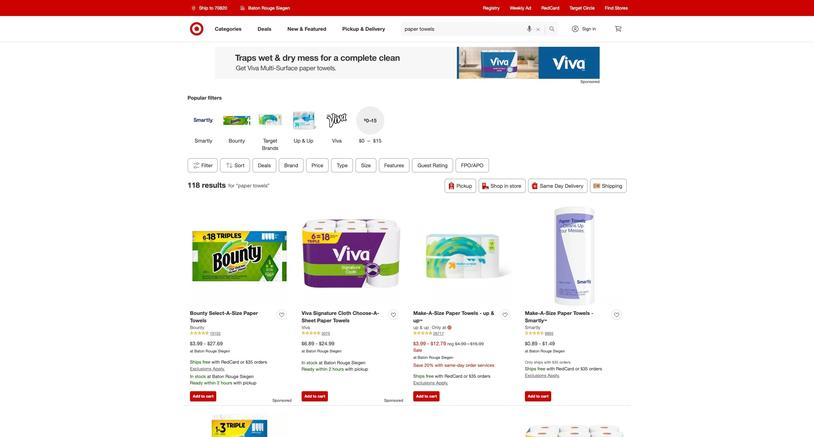 Task type: vqa. For each thing, say whether or not it's contained in the screenshot.
Bounty Essentials Select-A-Size Paper Towels - 124ct image
yes



Task type: locate. For each thing, give the bounding box(es) containing it.
viva signature cloth choose-a-sheet paper towels image
[[302, 207, 401, 306], [302, 207, 401, 306]]

make-a-size paper towels - up & up™ image
[[414, 207, 513, 306], [414, 207, 513, 306]]

bounty select-a-size paper towels image
[[190, 207, 289, 306], [190, 207, 289, 306], [190, 413, 289, 438], [190, 413, 289, 438]]

bounty essentials select-a-size paper towels - 124ct image
[[302, 413, 401, 438], [302, 413, 401, 438]]

viva multi-surface paper towels - 6 triple rolls image
[[525, 413, 624, 438], [525, 413, 624, 438]]

What can we help you find? suggestions appear below search field
[[401, 22, 551, 36]]

advertisement element
[[215, 47, 600, 79]]

make-a-size paper towels - smartly™ image
[[525, 207, 624, 306], [525, 207, 624, 306]]



